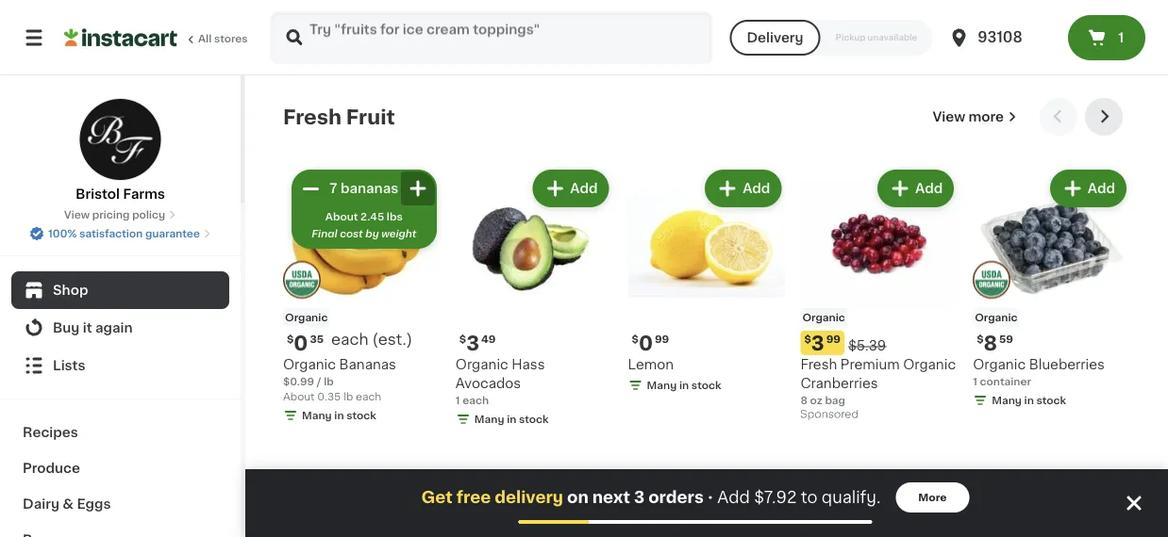 Task type: vqa. For each thing, say whether or not it's contained in the screenshot.
View pricing policy View
yes



Task type: locate. For each thing, give the bounding box(es) containing it.
recipes
[[23, 427, 78, 440]]

add
[[570, 182, 598, 195], [743, 182, 771, 195], [915, 182, 943, 195], [1088, 182, 1116, 195], [717, 490, 750, 506]]

59
[[1000, 334, 1014, 345]]

2 vertical spatial 1
[[456, 396, 460, 406]]

delivery
[[495, 490, 563, 506]]

100%
[[48, 229, 77, 239]]

organic
[[285, 313, 328, 323], [803, 313, 845, 323], [975, 313, 1018, 323], [283, 358, 336, 372], [456, 358, 508, 372], [903, 358, 956, 372], [973, 358, 1026, 372]]

organic up avocados
[[456, 358, 508, 372]]

bristol farms link
[[76, 98, 165, 204]]

1 vertical spatial fresh
[[801, 358, 837, 372]]

product group
[[283, 166, 441, 427], [456, 166, 613, 431], [628, 166, 786, 397], [801, 166, 958, 425], [973, 166, 1131, 412]]

add button for 3
[[535, 172, 607, 206]]

many in stock down organic blueberries 1 container
[[992, 396, 1067, 406]]

view more button
[[925, 98, 1025, 136]]

on
[[567, 490, 589, 506]]

1
[[1119, 31, 1124, 44], [973, 377, 978, 387], [456, 396, 460, 406]]

about up cost
[[325, 212, 358, 222]]

4 add button from the left
[[1052, 172, 1125, 206]]

1 horizontal spatial 1
[[973, 377, 978, 387]]

lb
[[324, 377, 334, 387], [344, 392, 353, 402]]

organic up container
[[973, 358, 1026, 372]]

0 horizontal spatial lb
[[324, 377, 334, 387]]

3 product group from the left
[[628, 166, 786, 397]]

0 vertical spatial view
[[933, 110, 966, 124]]

organic up /
[[283, 358, 336, 372]]

buy it again link
[[11, 310, 229, 347]]

$ left 49
[[459, 334, 466, 345]]

Search field
[[272, 13, 711, 62]]

view pricing policy link
[[64, 208, 177, 223]]

8
[[984, 333, 998, 353], [801, 396, 808, 406]]

99 up lemon
[[655, 334, 669, 345]]

2 item badge image from the left
[[973, 261, 1011, 299]]

$ inside $ 8 59
[[977, 334, 984, 345]]

0 horizontal spatial 99
[[655, 334, 669, 345]]

$ for lemon
[[632, 334, 639, 345]]

$0.99
[[283, 377, 314, 387]]

3 add button from the left
[[880, 172, 952, 206]]

lists link
[[11, 347, 229, 385]]

1 horizontal spatial 99
[[826, 334, 841, 345]]

1 $ from the left
[[287, 334, 294, 345]]

7
[[330, 182, 337, 195]]

2 99 from the left
[[655, 334, 669, 345]]

1 horizontal spatial 3
[[634, 490, 645, 506]]

1 horizontal spatial view
[[933, 110, 966, 124]]

2 horizontal spatial 1
[[1119, 31, 1124, 44]]

2 0 from the left
[[639, 333, 653, 353]]

item badge image
[[283, 261, 321, 299], [973, 261, 1011, 299]]

stock
[[692, 381, 721, 391], [1037, 396, 1067, 406], [347, 411, 376, 421], [519, 415, 549, 425]]

2 add button from the left
[[707, 172, 780, 206]]

1 vertical spatial 8
[[801, 396, 808, 406]]

99 inside '$ 3 99 $5.39 fresh premium organic cranberries 8 oz bag'
[[826, 334, 841, 345]]

0 horizontal spatial about
[[283, 392, 315, 402]]

lb right /
[[324, 377, 334, 387]]

$3.99 original price: $5.39 element
[[801, 331, 958, 356]]

3 $ from the left
[[804, 334, 811, 345]]

0 up lemon
[[639, 333, 653, 353]]

page 1 of 11 group
[[300, 530, 1114, 538]]

view left the more
[[933, 110, 966, 124]]

each down bananas
[[356, 392, 382, 402]]

about down $0.99
[[283, 392, 315, 402]]

$ left 35
[[287, 334, 294, 345]]

$ inside $ 0 99
[[632, 334, 639, 345]]

1 horizontal spatial about
[[325, 212, 358, 222]]

oz
[[810, 396, 823, 406]]

in
[[679, 381, 689, 391], [1025, 396, 1034, 406], [334, 411, 344, 421], [507, 415, 517, 425]]

$ up cranberries
[[804, 334, 811, 345]]

many down avocados
[[475, 415, 504, 425]]

by
[[365, 229, 379, 239]]

99 left $5.39 at bottom right
[[826, 334, 841, 345]]

$ 3 99 $5.39 fresh premium organic cranberries 8 oz bag
[[801, 333, 956, 406]]

0 horizontal spatial 0
[[294, 333, 308, 353]]

orders
[[649, 490, 704, 506]]

8 inside '$ 3 99 $5.39 fresh premium organic cranberries 8 oz bag'
[[801, 396, 808, 406]]

many in stock
[[647, 381, 721, 391], [992, 396, 1067, 406], [302, 411, 376, 421], [475, 415, 549, 425]]

about inside about 2.45 lbs final cost by weight
[[325, 212, 358, 222]]

0 vertical spatial fresh
[[283, 107, 342, 127]]

all
[[198, 34, 212, 44]]

item badge image up 59
[[973, 261, 1011, 299]]

more
[[919, 493, 947, 504]]

(est.)
[[372, 332, 413, 347]]

2 horizontal spatial 3
[[811, 333, 825, 353]]

•
[[708, 491, 714, 506]]

2 $ from the left
[[459, 334, 466, 345]]

3 inside '$ 3 99 $5.39 fresh premium organic cranberries 8 oz bag'
[[811, 333, 825, 353]]

0 left 35
[[294, 333, 308, 353]]

2.45
[[361, 212, 384, 222]]

service type group
[[730, 20, 933, 56]]

99
[[826, 334, 841, 345], [655, 334, 669, 345]]

eggs
[[77, 498, 111, 512]]

avocados
[[456, 377, 521, 391]]

view more
[[933, 110, 1004, 124]]

each
[[331, 332, 369, 347], [356, 392, 382, 402], [463, 396, 489, 406]]

$ up lemon
[[632, 334, 639, 345]]

buy it again
[[53, 322, 133, 335]]

1 item badge image from the left
[[283, 261, 321, 299]]

$7.92
[[754, 490, 797, 506]]

guarantee
[[145, 229, 200, 239]]

many
[[647, 381, 677, 391], [992, 396, 1022, 406], [302, 411, 332, 421], [475, 415, 504, 425]]

fresh
[[283, 107, 342, 127], [801, 358, 837, 372]]

product group containing 8
[[973, 166, 1131, 412]]

0 vertical spatial about
[[325, 212, 358, 222]]

add for 8
[[1088, 182, 1116, 195]]

organic down $3.99 original price: $5.39 element
[[903, 358, 956, 372]]

100% satisfaction guarantee
[[48, 229, 200, 239]]

1 inside organic blueberries 1 container
[[973, 377, 978, 387]]

bananas
[[341, 182, 399, 195]]

it
[[83, 322, 92, 335]]

1 inside organic hass avocados 1 each
[[456, 396, 460, 406]]

view inside view more popup button
[[933, 110, 966, 124]]

0 horizontal spatial 3
[[466, 333, 479, 353]]

0 horizontal spatial 8
[[801, 396, 808, 406]]

each inside organic hass avocados 1 each
[[463, 396, 489, 406]]

93108
[[978, 31, 1023, 44]]

3 right next
[[634, 490, 645, 506]]

dairy & eggs link
[[11, 487, 229, 523]]

0 vertical spatial 1
[[1119, 31, 1124, 44]]

lists
[[53, 360, 85, 373]]

view inside view pricing policy link
[[64, 210, 90, 220]]

$ for organic blueberries
[[977, 334, 984, 345]]

$
[[287, 334, 294, 345], [459, 334, 466, 345], [804, 334, 811, 345], [632, 334, 639, 345], [977, 334, 984, 345]]

1 horizontal spatial fresh
[[801, 358, 837, 372]]

0 vertical spatial 8
[[984, 333, 998, 353]]

3
[[466, 333, 479, 353], [811, 333, 825, 353], [634, 490, 645, 506]]

all stores link
[[64, 11, 249, 64]]

organic inside '$ 3 99 $5.39 fresh premium organic cranberries 8 oz bag'
[[903, 358, 956, 372]]

view pricing policy
[[64, 210, 165, 220]]

organic bananas $0.99 / lb about 0.35 lb each
[[283, 358, 396, 402]]

1 horizontal spatial 0
[[639, 333, 653, 353]]

99 inside $ 0 99
[[655, 334, 669, 345]]

fresh left fruit
[[283, 107, 342, 127]]

many down container
[[992, 396, 1022, 406]]

each up bananas
[[331, 332, 369, 347]]

satisfaction
[[79, 229, 143, 239]]

$5.39
[[848, 340, 886, 353]]

0 horizontal spatial 1
[[456, 396, 460, 406]]

1 vertical spatial about
[[283, 392, 315, 402]]

item badge image for organic bananas
[[283, 261, 321, 299]]

1 horizontal spatial lb
[[344, 392, 353, 402]]

all stores
[[198, 34, 248, 44]]

8 left "oz"
[[801, 396, 808, 406]]

instacart logo image
[[64, 26, 177, 49]]

farms
[[123, 188, 165, 201]]

1 99 from the left
[[826, 334, 841, 345]]

None search field
[[270, 11, 713, 64]]

each (est.)
[[331, 332, 413, 347]]

cranberries
[[801, 377, 878, 391]]

1 0 from the left
[[294, 333, 308, 353]]

dairy
[[23, 498, 59, 512]]

0 horizontal spatial view
[[64, 210, 90, 220]]

view up the 100%
[[64, 210, 90, 220]]

49
[[481, 334, 496, 345]]

4 $ from the left
[[632, 334, 639, 345]]

1 horizontal spatial item badge image
[[973, 261, 1011, 299]]

0.35
[[317, 392, 341, 402]]

99 for 0
[[655, 334, 669, 345]]

bristol
[[76, 188, 120, 201]]

lb right "0.35" in the bottom left of the page
[[344, 392, 353, 402]]

5 product group from the left
[[973, 166, 1131, 412]]

$0.35 each (estimated) element
[[283, 331, 441, 356]]

0 horizontal spatial item badge image
[[283, 261, 321, 299]]

add for 3
[[570, 182, 598, 195]]

premium
[[841, 358, 900, 372]]

0 for $ 0 35
[[294, 333, 308, 353]]

get
[[421, 490, 453, 506]]

0
[[294, 333, 308, 353], [639, 333, 653, 353]]

5 $ from the left
[[977, 334, 984, 345]]

main content
[[245, 76, 1168, 538]]

8 left 59
[[984, 333, 998, 353]]

1 vertical spatial view
[[64, 210, 90, 220]]

1 vertical spatial 1
[[973, 377, 978, 387]]

decrement quantity of organic bananas image
[[299, 177, 322, 200]]

3 up cranberries
[[811, 333, 825, 353]]

again
[[95, 322, 133, 335]]

about
[[325, 212, 358, 222], [283, 392, 315, 402]]

delivery
[[747, 31, 804, 44]]

pricing
[[92, 210, 130, 220]]

3 left 49
[[466, 333, 479, 353]]

$ left 59
[[977, 334, 984, 345]]

item badge image down 'final'
[[283, 261, 321, 299]]

1 add button from the left
[[535, 172, 607, 206]]

1 vertical spatial lb
[[344, 392, 353, 402]]

fresh up cranberries
[[801, 358, 837, 372]]

$ inside $ 3 49
[[459, 334, 466, 345]]

treatment tracker modal dialog
[[245, 470, 1168, 538]]

each down avocados
[[463, 396, 489, 406]]

frequently
[[300, 504, 393, 520]]



Task type: describe. For each thing, give the bounding box(es) containing it.
organic inside organic bananas $0.99 / lb about 0.35 lb each
[[283, 358, 336, 372]]

qualify.
[[822, 490, 881, 506]]

produce
[[23, 462, 80, 476]]

frequently bought together
[[300, 504, 536, 520]]

1 inside 1 "button"
[[1119, 31, 1124, 44]]

item badge image for organic blueberries
[[973, 261, 1011, 299]]

$ for organic hass avocados
[[459, 334, 466, 345]]

bristol farms logo image
[[79, 98, 162, 181]]

view for view more
[[933, 110, 966, 124]]

3 for fresh premium organic cranberries
[[811, 333, 825, 353]]

policy
[[132, 210, 165, 220]]

organic inside organic blueberries 1 container
[[973, 358, 1026, 372]]

many in stock down organic hass avocados 1 each
[[475, 415, 549, 425]]

sponsored badge image
[[801, 410, 858, 421]]

produce link
[[11, 451, 229, 487]]

recipes link
[[11, 415, 229, 451]]

about 2.45 lbs final cost by weight
[[312, 212, 417, 239]]

bananas
[[339, 358, 396, 372]]

container
[[980, 377, 1032, 387]]

1 button
[[1068, 15, 1146, 60]]

free
[[456, 490, 491, 506]]

add button for 0
[[707, 172, 780, 206]]

1 product group from the left
[[283, 166, 441, 427]]

organic inside organic hass avocados 1 each
[[456, 358, 508, 372]]

organic up 35
[[285, 313, 328, 323]]

together
[[461, 504, 536, 520]]

view for view pricing policy
[[64, 210, 90, 220]]

shop link
[[11, 272, 229, 310]]

fresh inside '$ 3 99 $5.39 fresh premium organic cranberries 8 oz bag'
[[801, 358, 837, 372]]

2 product group from the left
[[456, 166, 613, 431]]

stores
[[214, 34, 248, 44]]

frequently bought together section
[[283, 476, 1131, 538]]

shop
[[53, 284, 88, 297]]

0 horizontal spatial fresh
[[283, 107, 342, 127]]

hass
[[512, 358, 545, 372]]

many down lemon
[[647, 381, 677, 391]]

$ 3 49
[[459, 333, 496, 353]]

organic hass avocados 1 each
[[456, 358, 545, 406]]

item carousel region
[[283, 98, 1131, 461]]

organic up 59
[[975, 313, 1018, 323]]

7 bananas
[[330, 182, 399, 195]]

delivery button
[[730, 20, 821, 56]]

main content containing fresh fruit
[[245, 76, 1168, 538]]

$ 0 35
[[287, 333, 324, 353]]

weight
[[381, 229, 417, 239]]

3 for 3
[[466, 333, 479, 353]]

/
[[317, 377, 321, 387]]

many in stock down "0.35" in the bottom left of the page
[[302, 411, 376, 421]]

bristol farms
[[76, 188, 165, 201]]

more
[[969, 110, 1004, 124]]

100% satisfaction guarantee button
[[29, 223, 211, 242]]

get free delivery on next 3 orders • add $7.92 to qualify.
[[421, 490, 881, 506]]

&
[[63, 498, 74, 512]]

many down "0.35" in the bottom left of the page
[[302, 411, 332, 421]]

add button for 8
[[1052, 172, 1125, 206]]

dairy & eggs
[[23, 498, 111, 512]]

35
[[310, 334, 324, 345]]

bag
[[825, 396, 846, 406]]

each inside organic bananas $0.99 / lb about 0.35 lb each
[[356, 392, 382, 402]]

organic blueberries 1 container
[[973, 358, 1105, 387]]

many in stock down lemon
[[647, 381, 721, 391]]

increment quantity of organic bananas image
[[407, 177, 429, 200]]

$ 0 99
[[632, 333, 669, 353]]

cost
[[340, 229, 363, 239]]

0 vertical spatial lb
[[324, 377, 334, 387]]

93108 button
[[948, 11, 1061, 64]]

blueberries
[[1029, 358, 1105, 372]]

final
[[312, 229, 337, 239]]

1 horizontal spatial 8
[[984, 333, 998, 353]]

add inside treatment tracker modal dialog
[[717, 490, 750, 506]]

add for 0
[[743, 182, 771, 195]]

more button
[[896, 483, 970, 513]]

$ 8 59
[[977, 333, 1014, 353]]

99 for 3
[[826, 334, 841, 345]]

to
[[801, 490, 818, 506]]

0 for $ 0 99
[[639, 333, 653, 353]]

organic up $3.99 original price: $5.39 element
[[803, 313, 845, 323]]

$ inside '$ 3 99 $5.39 fresh premium organic cranberries 8 oz bag'
[[804, 334, 811, 345]]

about inside organic bananas $0.99 / lb about 0.35 lb each
[[283, 392, 315, 402]]

3 inside treatment tracker modal dialog
[[634, 490, 645, 506]]

next
[[592, 490, 630, 506]]

4 product group from the left
[[801, 166, 958, 425]]

fruit
[[346, 107, 395, 127]]

bought
[[396, 504, 458, 520]]

lemon
[[628, 358, 674, 372]]

fresh fruit
[[283, 107, 395, 127]]

buy
[[53, 322, 80, 335]]

$ inside $ 0 35
[[287, 334, 294, 345]]

lbs
[[387, 212, 403, 222]]



